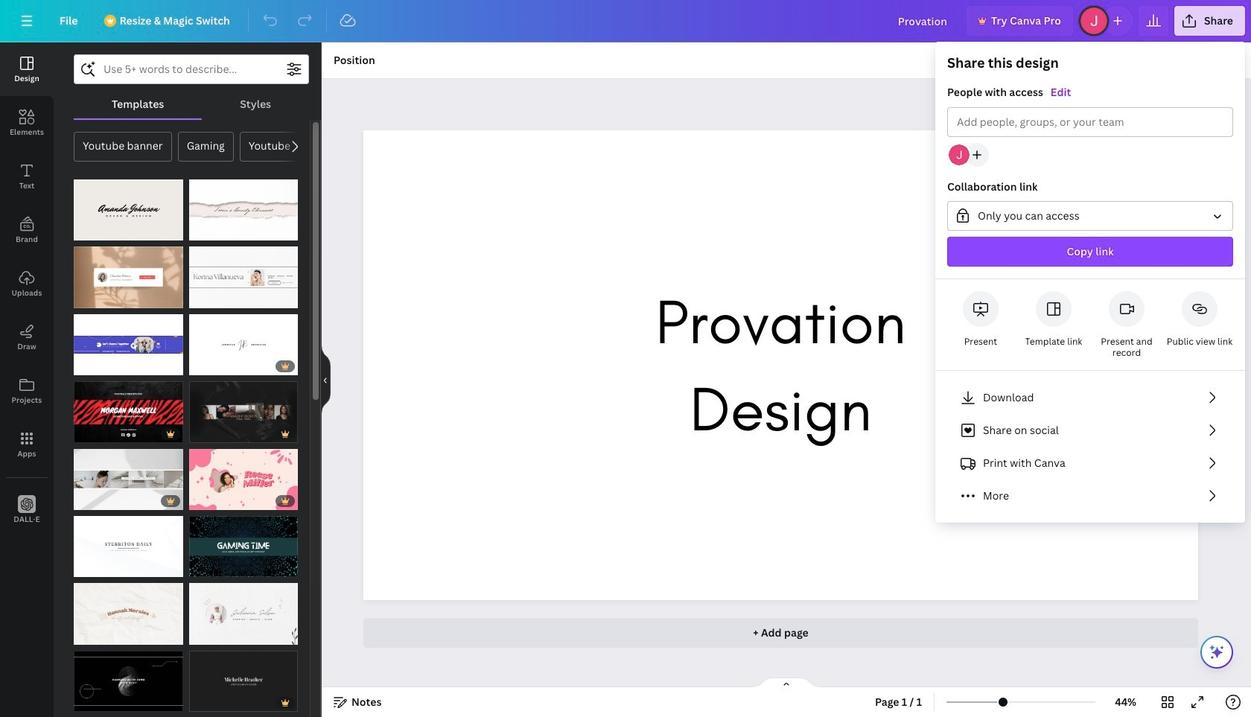 Task type: describe. For each thing, give the bounding box(es) containing it.
pink fun background youtube banner image
[[189, 449, 298, 510]]

black and white simple minimalist futuristic gaming youtube banner image
[[74, 651, 183, 712]]

white grey dark blue light professional general news youtube banner group
[[74, 516, 183, 578]]

black and white elegant youtube channel art group
[[189, 642, 298, 712]]

black and red frame morgan maxwell upload everyday youtube channel art image
[[74, 382, 183, 443]]

show pages image
[[751, 677, 822, 689]]

main menu bar
[[0, 0, 1251, 42]]

white beige minimalist fashion youtube channel art group
[[189, 584, 298, 645]]

hide image
[[321, 344, 331, 416]]

beige gray clean aesthetic photo collage youtube banner image
[[74, 449, 183, 510]]

side panel tab list
[[0, 42, 54, 537]]

white minimalist skincare review vlogger youtube banner image
[[189, 247, 298, 308]]

feminine torn paper name youtube channel art image
[[189, 180, 298, 241]]

black minimalist photo collage makeup blog youtube banner image
[[189, 382, 298, 443]]

white name youtube channel art image
[[189, 314, 298, 376]]

black and red frame morgan maxwell upload everyday youtube channel art group
[[74, 382, 183, 443]]

black and ivory modern name youtube channel art image
[[74, 180, 183, 241]]

brown and cream aesthetic paper beauty youtube channel art group
[[74, 584, 183, 645]]

white name youtube channel art group
[[189, 314, 298, 376]]

pink fun background youtube banner group
[[189, 449, 298, 510]]



Task type: locate. For each thing, give the bounding box(es) containing it.
white grey dark blue light professional general news youtube banner image
[[74, 516, 183, 578]]

Zoom button
[[1102, 690, 1150, 714]]

blue modern dance channel youtube banner group
[[74, 314, 183, 376]]

black and white elegant youtube channel art image
[[189, 651, 298, 712]]

beige gray clean aesthetic photo collage youtube banner group
[[74, 449, 183, 510]]

Use 5+ words to describe... search field
[[104, 55, 279, 83]]

modern gaming cover youtube channel art image
[[189, 516, 298, 578]]

black and ivory modern name youtube channel art group
[[74, 180, 183, 241]]

neutral simple minimalist lifestyle blogger youtube channel art image
[[74, 247, 183, 308]]

black and white simple minimalist futuristic gaming youtube banner group
[[74, 642, 183, 712]]

canva assistant image
[[1208, 644, 1226, 661]]

Design title text field
[[886, 6, 961, 36]]

blue modern dance channel youtube banner image
[[74, 314, 183, 376]]

None button
[[947, 201, 1233, 231]]

Add people, groups, or your team text field
[[957, 108, 1224, 136]]

list
[[947, 383, 1233, 511]]

group
[[935, 54, 1245, 279]]

neutral simple minimalist lifestyle blogger youtube channel art group
[[74, 247, 183, 308]]

black minimalist photo collage makeup blog youtube banner group
[[189, 382, 298, 443]]

white beige minimalist fashion youtube channel art image
[[189, 584, 298, 645]]



Task type: vqa. For each thing, say whether or not it's contained in the screenshot.
PINK FUN BACKGROUND YOUTUBE BANNER image
yes



